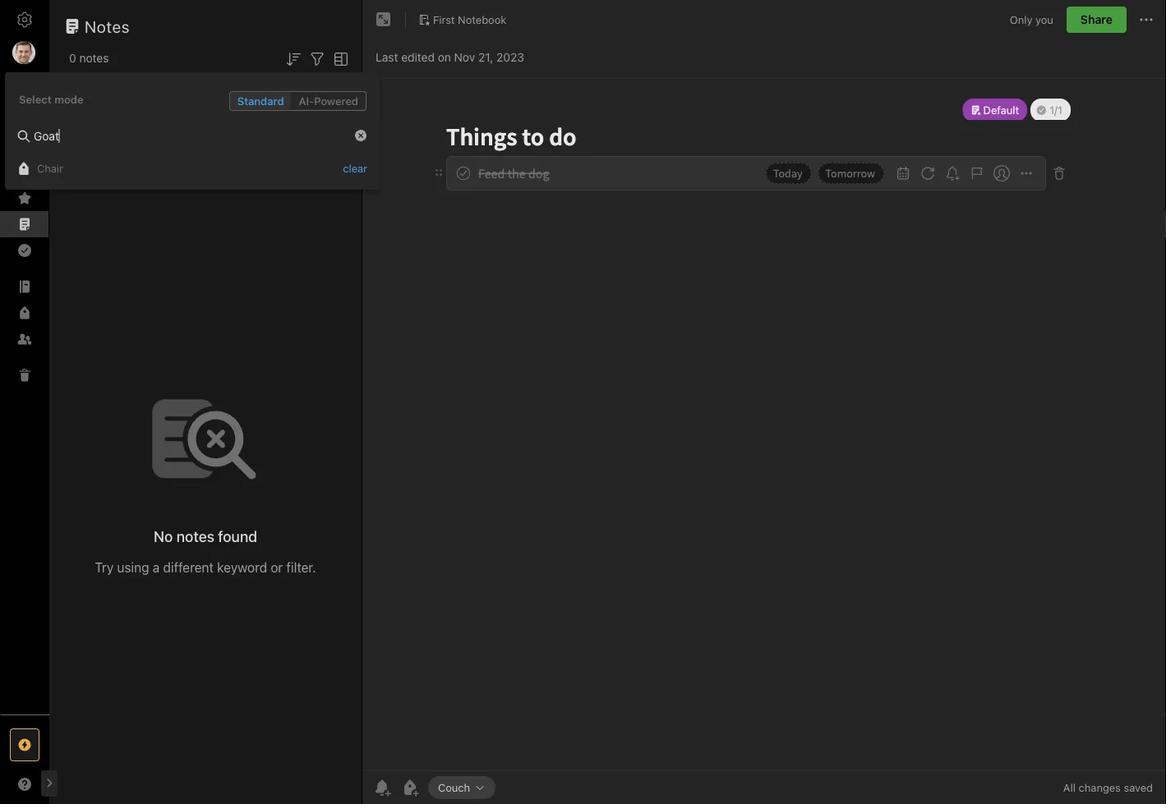 Task type: locate. For each thing, give the bounding box(es) containing it.
clear button inside the search results field
[[343, 160, 368, 177]]

note window element
[[363, 0, 1167, 805]]

upgrade image
[[15, 736, 35, 756]]

1 vertical spatial clear
[[343, 162, 368, 174]]

ai-powered
[[299, 95, 358, 107]]

last
[[376, 51, 398, 64]]

21,
[[479, 51, 494, 64]]

mode
[[54, 93, 84, 105]]

edit search image
[[10, 77, 39, 107]]

found
[[218, 528, 257, 545]]

clear button
[[324, 88, 349, 99], [343, 160, 368, 177]]

chair
[[37, 162, 63, 174]]

Search text field
[[30, 123, 323, 148]]

tree
[[0, 159, 49, 715]]

filter.
[[286, 560, 316, 575]]

add tag image
[[400, 779, 420, 798]]

first notebook button
[[413, 8, 513, 31]]

clear inside the search results field
[[343, 162, 368, 174]]

clear
[[324, 88, 349, 99], [343, 162, 368, 174]]

1 vertical spatial notes
[[177, 528, 215, 545]]

0 horizontal spatial notes
[[79, 51, 109, 65]]

clear button right ai-
[[324, 88, 349, 99]]

notes right 0
[[79, 51, 109, 65]]

keyword
[[217, 560, 267, 575]]

notebook
[[458, 13, 507, 26]]

notes
[[79, 51, 109, 65], [177, 528, 215, 545]]

notes up different
[[177, 528, 215, 545]]

filters
[[66, 88, 104, 99]]

couch
[[438, 782, 470, 794]]

Note Editor text field
[[363, 79, 1167, 771]]

standard tab
[[231, 93, 291, 109]]

on
[[438, 51, 451, 64]]

0 vertical spatial notes
[[79, 51, 109, 65]]

only you
[[1010, 13, 1054, 26]]

clear right ai-
[[324, 88, 349, 99]]

using
[[117, 560, 149, 575]]

0 vertical spatial clear
[[324, 88, 349, 99]]

first
[[433, 13, 455, 26]]

or
[[271, 560, 283, 575]]

you
[[1036, 13, 1054, 26]]

settings image
[[15, 10, 35, 30]]

clear down powered
[[343, 162, 368, 174]]

1 horizontal spatial notes
[[177, 528, 215, 545]]

None search field
[[30, 123, 355, 148]]

clear button down powered
[[343, 160, 368, 177]]

edited
[[401, 51, 435, 64]]

saved
[[1124, 782, 1154, 795]]

1 vertical spatial clear button
[[343, 160, 368, 177]]



Task type: describe. For each thing, give the bounding box(es) containing it.
standard
[[237, 95, 284, 107]]

powered
[[314, 95, 358, 107]]

first notebook
[[433, 13, 507, 26]]

0 notes
[[69, 51, 109, 65]]

notes for 0
[[79, 51, 109, 65]]

notes for no
[[177, 528, 215, 545]]

no notes found
[[154, 528, 257, 545]]

no
[[154, 528, 173, 545]]

Search results field
[[5, 154, 380, 190]]

nov
[[454, 51, 475, 64]]

share
[[1081, 13, 1113, 26]]

0 vertical spatial clear button
[[324, 88, 349, 99]]

select
[[19, 93, 52, 105]]

notes
[[85, 16, 130, 36]]

a
[[153, 560, 160, 575]]

expand note image
[[374, 10, 394, 30]]

0
[[69, 51, 76, 65]]

share button
[[1067, 7, 1127, 33]]

select mode
[[19, 93, 84, 105]]

different
[[163, 560, 214, 575]]

clear for topmost clear button
[[324, 88, 349, 99]]

clear for clear button inside the search results field
[[343, 162, 368, 174]]

ai-
[[299, 95, 314, 107]]

all changes saved
[[1064, 782, 1154, 795]]

only
[[1010, 13, 1033, 26]]

try using a different keyword or filter.
[[95, 560, 316, 575]]

home image
[[15, 162, 35, 182]]

add a reminder image
[[372, 779, 392, 798]]

click to expand image
[[42, 775, 55, 794]]

last edited on nov 21, 2023
[[376, 51, 525, 64]]

all
[[1064, 782, 1076, 795]]

try
[[95, 560, 114, 575]]

ai-powered tab
[[292, 93, 365, 109]]

couch button
[[428, 777, 496, 800]]

2023
[[497, 51, 525, 64]]

changes
[[1079, 782, 1121, 795]]



Task type: vqa. For each thing, say whether or not it's contained in the screenshot.
the "Font size" field
no



